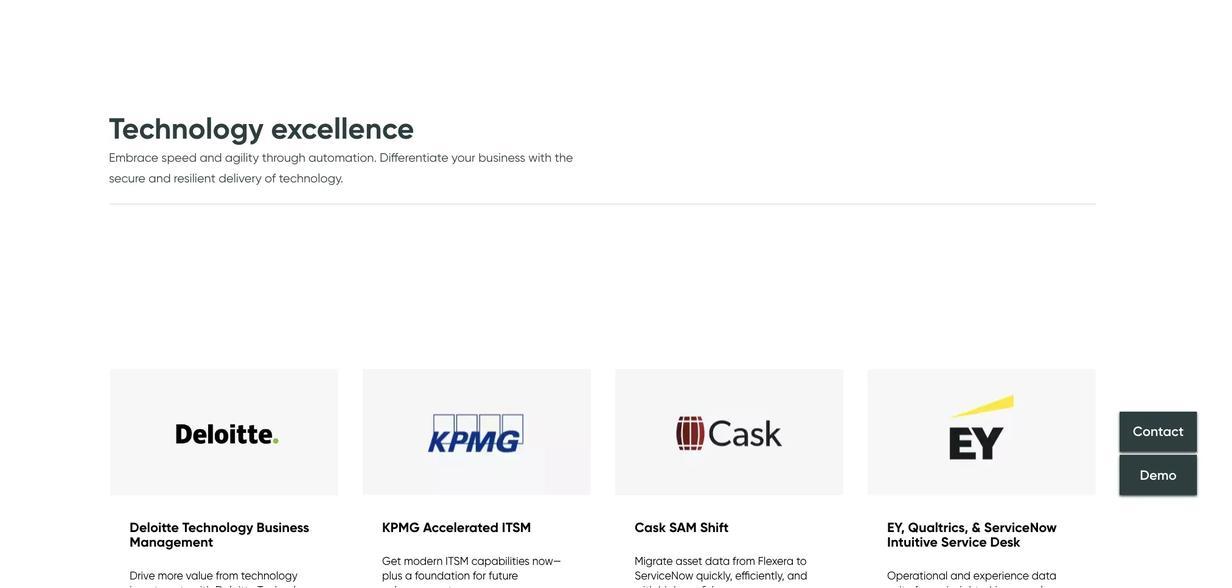 Task type: describe. For each thing, give the bounding box(es) containing it.
the
[[555, 151, 573, 165]]

more
[[158, 569, 183, 583]]

ey,
[[888, 520, 905, 537]]

investments
[[130, 584, 189, 589]]

cask sam shift
[[635, 520, 729, 537]]

ey, qualtrics, & servicenow intuitive service desk
[[888, 520, 1057, 551]]

automation.
[[309, 151, 377, 165]]

&
[[972, 520, 981, 537]]

get modern itsm capabilities now— plus a foundation for future enhancements.
[[382, 555, 562, 589]]

deloitte inside deloitte technology business management
[[130, 520, 179, 537]]

cask logo image for shift
[[616, 370, 844, 498]]

unite
[[888, 584, 912, 589]]

technology excellence embrace speed and agility through automation. differentiate your business with the secure and resilient delivery of technology.
[[109, 110, 573, 186]]

technology.
[[279, 171, 344, 186]]

operational
[[888, 569, 948, 583]]

get
[[382, 555, 401, 569]]

flexera
[[758, 555, 794, 569]]

contact
[[1133, 424, 1184, 440]]

speed
[[162, 151, 197, 165]]

high
[[659, 584, 680, 589]]

desk
[[991, 534, 1021, 551]]

and up resilient
[[200, 151, 222, 165]]

cask
[[635, 520, 666, 537]]

quickly,
[[697, 570, 733, 583]]

data inside migrate asset data from flexera to servicenow quickly, efficiently, and with high confidence
[[706, 555, 730, 569]]

kpmg
[[382, 520, 420, 537]]

differentiate
[[380, 151, 449, 165]]

modern
[[404, 555, 443, 569]]

kpmg logo image
[[110, 370, 339, 498]]

demo
[[1141, 467, 1177, 484]]

management
[[130, 534, 213, 551]]

service
[[942, 534, 987, 551]]

now—
[[533, 555, 562, 569]]

delivery
[[219, 171, 262, 186]]

servicenow inside migrate asset data from flexera to servicenow quickly, efficiently, and with high confidence
[[635, 570, 694, 583]]

servicenow inside ey, qualtrics, & servicenow intuitive service desk
[[985, 520, 1057, 537]]

of
[[265, 171, 276, 186]]

cask logo image for &
[[868, 370, 1097, 498]]

qualtrics,
[[909, 520, 969, 537]]

enhancements.
[[382, 584, 459, 589]]

migrate asset data from flexera to servicenow quickly, efficiently, and with high confidence
[[635, 555, 808, 589]]

secure
[[109, 171, 146, 186]]

your
[[452, 151, 476, 165]]

kpmg accelerated itsm
[[382, 520, 531, 537]]

data inside operational and experience data unite for an insight-driven employe
[[1032, 569, 1057, 583]]

itsm for accelerated
[[502, 520, 531, 537]]

accelerated
[[423, 520, 499, 537]]

for inside get modern itsm capabilities now— plus a foundation for future enhancements.
[[473, 570, 486, 583]]

with inside 'technology excellence embrace speed and agility through automation. differentiate your business with the secure and resilient delivery of technology.'
[[529, 151, 552, 165]]

excellence
[[271, 110, 414, 147]]

asset
[[676, 555, 703, 569]]

with inside drive more value from technology investments with deloitte technolog
[[192, 584, 213, 589]]



Task type: locate. For each thing, give the bounding box(es) containing it.
1 horizontal spatial from
[[733, 555, 756, 569]]

from
[[733, 555, 756, 569], [216, 569, 238, 583]]

technology up the speed
[[109, 110, 264, 147]]

1 vertical spatial deloitte
[[215, 584, 255, 589]]

1 vertical spatial for
[[915, 584, 928, 589]]

technology inside 'technology excellence embrace speed and agility through automation. differentiate your business with the secure and resilient delivery of technology.'
[[109, 110, 264, 147]]

1 vertical spatial data
[[1032, 569, 1057, 583]]

with left the
[[529, 151, 552, 165]]

drive more value from technology investments with deloitte technolog
[[130, 569, 315, 589]]

and up insight-
[[951, 569, 971, 583]]

from up efficiently,
[[733, 555, 756, 569]]

business
[[257, 520, 309, 537]]

0 horizontal spatial itsm
[[446, 555, 469, 569]]

operational and experience data unite for an insight-driven employe
[[888, 569, 1068, 589]]

servicenow right &
[[985, 520, 1057, 537]]

2 horizontal spatial with
[[635, 584, 656, 589]]

for left future
[[473, 570, 486, 583]]

sam
[[670, 520, 697, 537]]

deloitte down "technology"
[[215, 584, 255, 589]]

1 horizontal spatial for
[[915, 584, 928, 589]]

embrace
[[109, 151, 158, 165]]

technology
[[109, 110, 264, 147], [182, 520, 253, 537]]

1 horizontal spatial itsm
[[502, 520, 531, 537]]

itsm
[[502, 520, 531, 537], [446, 555, 469, 569]]

0 vertical spatial for
[[473, 570, 486, 583]]

0 vertical spatial from
[[733, 555, 756, 569]]

data right experience
[[1032, 569, 1057, 583]]

itsm for modern
[[446, 555, 469, 569]]

0 horizontal spatial data
[[706, 555, 730, 569]]

0 horizontal spatial servicenow
[[635, 570, 694, 583]]

1 horizontal spatial deloitte
[[215, 584, 255, 589]]

intuitive
[[888, 534, 938, 551]]

contact link
[[1120, 412, 1198, 452]]

1 horizontal spatial servicenow
[[985, 520, 1057, 537]]

a
[[405, 570, 412, 583]]

data up quickly,
[[706, 555, 730, 569]]

to
[[797, 555, 807, 569]]

driven
[[985, 584, 1016, 589]]

for inside operational and experience data unite for an insight-driven employe
[[915, 584, 928, 589]]

for
[[473, 570, 486, 583], [915, 584, 928, 589]]

with inside migrate asset data from flexera to servicenow quickly, efficiently, and with high confidence
[[635, 584, 656, 589]]

and down the speed
[[149, 171, 171, 186]]

from for business
[[216, 569, 238, 583]]

insight-
[[947, 584, 985, 589]]

from inside migrate asset data from flexera to servicenow quickly, efficiently, and with high confidence
[[733, 555, 756, 569]]

with
[[529, 151, 552, 165], [192, 584, 213, 589], [635, 584, 656, 589]]

and inside operational and experience data unite for an insight-driven employe
[[951, 569, 971, 583]]

technology inside deloitte technology business management
[[182, 520, 253, 537]]

from inside drive more value from technology investments with deloitte technolog
[[216, 569, 238, 583]]

deloitte technology business management
[[130, 520, 309, 551]]

0 horizontal spatial with
[[192, 584, 213, 589]]

0 horizontal spatial deloitte
[[130, 520, 179, 537]]

cask logo image
[[616, 370, 844, 498], [868, 370, 1097, 498]]

drive
[[130, 569, 155, 583]]

1 horizontal spatial with
[[529, 151, 552, 165]]

0 vertical spatial data
[[706, 555, 730, 569]]

itsm inside get modern itsm capabilities now— plus a foundation for future enhancements.
[[446, 555, 469, 569]]

0 vertical spatial servicenow
[[985, 520, 1057, 537]]

foundation
[[415, 570, 470, 583]]

shift
[[700, 520, 729, 537]]

0 vertical spatial deloitte
[[130, 520, 179, 537]]

resilient
[[174, 171, 216, 186]]

from right value
[[216, 569, 238, 583]]

0 vertical spatial technology
[[109, 110, 264, 147]]

technology
[[241, 569, 298, 583]]

1 vertical spatial from
[[216, 569, 238, 583]]

business
[[479, 151, 526, 165]]

deloitte
[[130, 520, 179, 537], [215, 584, 255, 589]]

0 horizontal spatial from
[[216, 569, 238, 583]]

itsm up the capabilities on the bottom of the page
[[502, 520, 531, 537]]

plus
[[382, 570, 403, 583]]

demo link
[[1120, 455, 1198, 496]]

itsm up "foundation" on the bottom
[[446, 555, 469, 569]]

deloitte inside drive more value from technology investments with deloitte technolog
[[215, 584, 255, 589]]

for down operational
[[915, 584, 928, 589]]

and inside migrate asset data from flexera to servicenow quickly, efficiently, and with high confidence
[[788, 570, 808, 583]]

0 vertical spatial itsm
[[502, 520, 531, 537]]

1 cask logo image from the left
[[616, 370, 844, 498]]

agility
[[225, 151, 259, 165]]

0 horizontal spatial cask logo image
[[616, 370, 844, 498]]

experience
[[974, 569, 1030, 583]]

1 vertical spatial itsm
[[446, 555, 469, 569]]

0 horizontal spatial for
[[473, 570, 486, 583]]

and
[[200, 151, 222, 165], [149, 171, 171, 186], [951, 569, 971, 583], [788, 570, 808, 583]]

1 vertical spatial servicenow
[[635, 570, 694, 583]]

migrate
[[635, 555, 673, 569]]

with down value
[[192, 584, 213, 589]]

from for shift
[[733, 555, 756, 569]]

with left high
[[635, 584, 656, 589]]

technology up drive more value from technology investments with deloitte technolog
[[182, 520, 253, 537]]

an
[[931, 584, 944, 589]]

servicenow up high
[[635, 570, 694, 583]]

capabilities
[[472, 555, 530, 569]]

efficiently,
[[736, 570, 785, 583]]

1 horizontal spatial cask logo image
[[868, 370, 1097, 498]]

value
[[186, 569, 213, 583]]

confidence
[[683, 584, 739, 589]]

2 cask logo image from the left
[[868, 370, 1097, 498]]

1 horizontal spatial data
[[1032, 569, 1057, 583]]

data
[[706, 555, 730, 569], [1032, 569, 1057, 583]]

deloitte up drive
[[130, 520, 179, 537]]

through
[[262, 151, 306, 165]]

and down to
[[788, 570, 808, 583]]

future
[[489, 570, 518, 583]]

1 vertical spatial technology
[[182, 520, 253, 537]]

servicenow
[[985, 520, 1057, 537], [635, 570, 694, 583]]



Task type: vqa. For each thing, say whether or not it's contained in the screenshot.
confidence
yes



